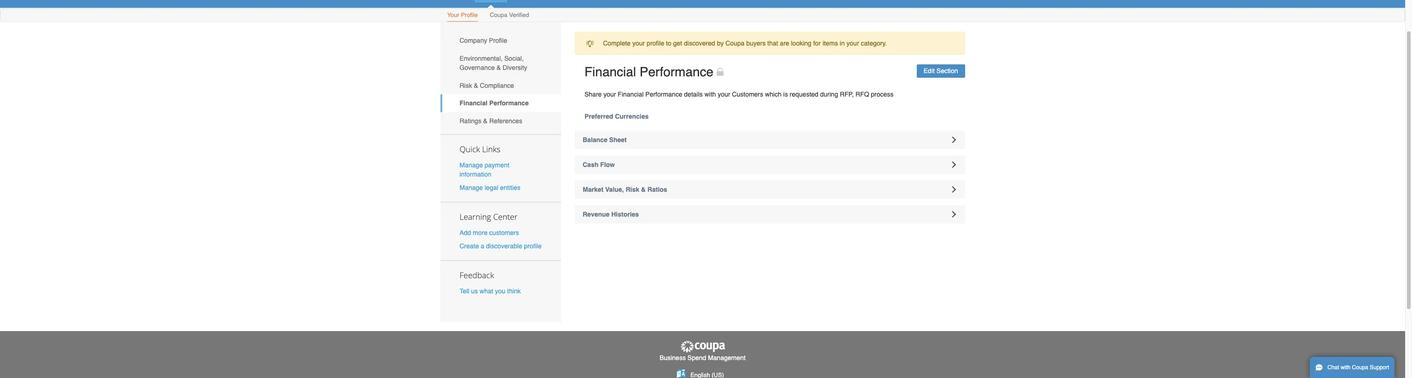 Task type: describe. For each thing, give the bounding box(es) containing it.
environmental, social, governance & diversity link
[[440, 50, 561, 77]]

your right share
[[604, 91, 616, 98]]

preferred
[[585, 113, 613, 120]]

create a discoverable profile link
[[460, 243, 542, 250]]

rfq
[[856, 91, 869, 98]]

balance sheet button
[[575, 131, 965, 149]]

0 vertical spatial financial performance
[[585, 65, 713, 79]]

create a discoverable profile
[[460, 243, 542, 250]]

your right in
[[847, 40, 859, 47]]

business
[[660, 355, 686, 362]]

add
[[460, 229, 471, 237]]

1 vertical spatial performance
[[645, 91, 682, 98]]

diversity
[[503, 64, 527, 71]]

profile inside alert
[[647, 40, 664, 47]]

complete
[[603, 40, 631, 47]]

flow
[[600, 161, 615, 168]]

& inside risk & compliance link
[[474, 82, 478, 89]]

business spend management
[[660, 355, 746, 362]]

histories
[[611, 211, 639, 218]]

revenue histories heading
[[575, 205, 965, 224]]

discovered
[[684, 40, 715, 47]]

manage payment information link
[[460, 161, 509, 178]]

items
[[823, 40, 838, 47]]

complete your profile to get discovered by coupa buyers that are looking for items in your category. alert
[[575, 32, 965, 55]]

add more customers
[[460, 229, 519, 237]]

customers
[[732, 91, 763, 98]]

revenue
[[583, 211, 610, 218]]

cash flow heading
[[575, 156, 965, 174]]

0 horizontal spatial risk
[[460, 82, 472, 89]]

coupa inside button
[[1352, 365, 1368, 371]]

preferred currencies
[[585, 113, 649, 120]]

balance
[[583, 136, 607, 144]]

your profile link
[[447, 10, 478, 22]]

value,
[[605, 186, 624, 193]]

cash
[[583, 161, 598, 168]]

your
[[447, 12, 459, 18]]

0 vertical spatial with
[[705, 91, 716, 98]]

environmental,
[[460, 55, 503, 62]]

you
[[495, 288, 505, 295]]

company profile link
[[440, 32, 561, 50]]

during
[[820, 91, 838, 98]]

& inside ratings & references link
[[483, 117, 488, 125]]

is
[[783, 91, 788, 98]]

process
[[871, 91, 893, 98]]

balance sheet heading
[[575, 131, 965, 149]]

environmental, social, governance & diversity
[[460, 55, 527, 71]]

feedback
[[460, 270, 494, 281]]

for
[[813, 40, 821, 47]]

are
[[780, 40, 789, 47]]

profile for company profile
[[489, 37, 507, 44]]

which
[[765, 91, 782, 98]]

center
[[493, 211, 518, 222]]

manage legal entities
[[460, 184, 520, 191]]

financial performance link
[[440, 94, 561, 112]]

2 vertical spatial financial
[[460, 100, 488, 107]]

customers
[[489, 229, 519, 237]]

company
[[460, 37, 487, 44]]

links
[[482, 143, 500, 154]]

social,
[[504, 55, 524, 62]]

performance inside financial performance link
[[489, 100, 529, 107]]

0 horizontal spatial financial performance
[[460, 100, 529, 107]]

& inside market value, risk & ratios dropdown button
[[641, 186, 646, 193]]

a
[[481, 243, 484, 250]]

discoverable
[[486, 243, 522, 250]]

information
[[460, 171, 491, 178]]

ratings & references
[[460, 117, 522, 125]]

coupa inside alert
[[726, 40, 745, 47]]

more
[[473, 229, 488, 237]]

currencies
[[615, 113, 649, 120]]

tell us what you think
[[460, 288, 521, 295]]

profile for your profile
[[461, 12, 478, 18]]



Task type: locate. For each thing, give the bounding box(es) containing it.
manage for manage payment information
[[460, 161, 483, 169]]

entities
[[500, 184, 520, 191]]

payment
[[485, 161, 509, 169]]

coupa left support
[[1352, 365, 1368, 371]]

1 horizontal spatial profile
[[647, 40, 664, 47]]

2 vertical spatial performance
[[489, 100, 529, 107]]

share
[[585, 91, 602, 98]]

0 horizontal spatial with
[[705, 91, 716, 98]]

your left customers
[[718, 91, 730, 98]]

& left ratios
[[641, 186, 646, 193]]

quick links
[[460, 143, 500, 154]]

financial up share
[[585, 65, 636, 79]]

with inside button
[[1341, 365, 1351, 371]]

legal
[[485, 184, 498, 191]]

0 horizontal spatial profile
[[524, 243, 542, 250]]

risk right value,
[[626, 186, 639, 193]]

1 vertical spatial financial
[[618, 91, 644, 98]]

coupa supplier portal image
[[680, 341, 726, 354]]

tell
[[460, 288, 469, 295]]

rfp,
[[840, 91, 854, 98]]

market
[[583, 186, 603, 193]]

0 vertical spatial risk
[[460, 82, 472, 89]]

1 vertical spatial financial performance
[[460, 100, 529, 107]]

market value, risk & ratios heading
[[575, 180, 965, 199]]

& inside environmental, social, governance & diversity
[[496, 64, 501, 71]]

1 horizontal spatial with
[[1341, 365, 1351, 371]]

manage payment information
[[460, 161, 509, 178]]

financial up currencies at the left top of page
[[618, 91, 644, 98]]

ratings
[[460, 117, 481, 125]]

learning center
[[460, 211, 518, 222]]

manage for manage legal entities
[[460, 184, 483, 191]]

category.
[[861, 40, 887, 47]]

2 horizontal spatial coupa
[[1352, 365, 1368, 371]]

us
[[471, 288, 478, 295]]

what
[[480, 288, 493, 295]]

with
[[705, 91, 716, 98], [1341, 365, 1351, 371]]

& right ratings
[[483, 117, 488, 125]]

in
[[840, 40, 845, 47]]

manage down information
[[460, 184, 483, 191]]

1 vertical spatial with
[[1341, 365, 1351, 371]]

management
[[708, 355, 746, 362]]

financial performance down the compliance
[[460, 100, 529, 107]]

add more customers link
[[460, 229, 519, 237]]

& left 'diversity' on the left of page
[[496, 64, 501, 71]]

market value, risk & ratios button
[[575, 180, 965, 199]]

cash flow
[[583, 161, 615, 168]]

& down governance
[[474, 82, 478, 89]]

with right chat
[[1341, 365, 1351, 371]]

1 horizontal spatial financial performance
[[585, 65, 713, 79]]

0 horizontal spatial profile
[[461, 12, 478, 18]]

governance
[[460, 64, 495, 71]]

financial performance down to
[[585, 65, 713, 79]]

financial up ratings
[[460, 100, 488, 107]]

compliance
[[480, 82, 514, 89]]

chat
[[1328, 365, 1339, 371]]

profile right your
[[461, 12, 478, 18]]

coupa verified link
[[489, 10, 529, 22]]

financial
[[585, 65, 636, 79], [618, 91, 644, 98], [460, 100, 488, 107]]

coupa left the verified
[[490, 12, 507, 18]]

risk & compliance link
[[440, 77, 561, 94]]

performance up details
[[640, 65, 713, 79]]

that
[[767, 40, 778, 47]]

2 manage from the top
[[460, 184, 483, 191]]

edit
[[924, 67, 935, 75]]

0 horizontal spatial coupa
[[490, 12, 507, 18]]

references
[[489, 117, 522, 125]]

spend
[[688, 355, 706, 362]]

0 vertical spatial manage
[[460, 161, 483, 169]]

complete your profile to get discovered by coupa buyers that are looking for items in your category.
[[603, 40, 887, 47]]

buyers
[[746, 40, 766, 47]]

0 vertical spatial performance
[[640, 65, 713, 79]]

profile right 'discoverable'
[[524, 243, 542, 250]]

performance
[[640, 65, 713, 79], [645, 91, 682, 98], [489, 100, 529, 107]]

market value, risk & ratios
[[583, 186, 667, 193]]

risk & compliance
[[460, 82, 514, 89]]

cash flow button
[[575, 156, 965, 174]]

tell us what you think button
[[460, 287, 521, 296]]

share your financial performance details with your customers which is requested during rfp, rfq process
[[585, 91, 893, 98]]

company profile
[[460, 37, 507, 44]]

0 vertical spatial coupa
[[490, 12, 507, 18]]

1 horizontal spatial coupa
[[726, 40, 745, 47]]

1 vertical spatial profile
[[524, 243, 542, 250]]

balance sheet
[[583, 136, 627, 144]]

your profile
[[447, 12, 478, 18]]

risk
[[460, 82, 472, 89], [626, 186, 639, 193]]

manage legal entities link
[[460, 184, 520, 191]]

0 vertical spatial profile
[[647, 40, 664, 47]]

by
[[717, 40, 724, 47]]

profile
[[461, 12, 478, 18], [489, 37, 507, 44]]

1 horizontal spatial profile
[[489, 37, 507, 44]]

section
[[937, 67, 958, 75]]

1 manage from the top
[[460, 161, 483, 169]]

your right complete
[[632, 40, 645, 47]]

manage inside the manage payment information
[[460, 161, 483, 169]]

coupa right by
[[726, 40, 745, 47]]

coupa verified
[[490, 12, 529, 18]]

profile left to
[[647, 40, 664, 47]]

1 vertical spatial profile
[[489, 37, 507, 44]]

revenue histories
[[583, 211, 639, 218]]

0 vertical spatial profile
[[461, 12, 478, 18]]

edit section link
[[917, 65, 965, 78]]

learning
[[460, 211, 491, 222]]

chat with coupa support button
[[1310, 357, 1395, 378]]

sheet
[[609, 136, 627, 144]]

create
[[460, 243, 479, 250]]

1 vertical spatial coupa
[[726, 40, 745, 47]]

with right details
[[705, 91, 716, 98]]

to
[[666, 40, 671, 47]]

requested
[[790, 91, 818, 98]]

manage up information
[[460, 161, 483, 169]]

0 vertical spatial financial
[[585, 65, 636, 79]]

verified
[[509, 12, 529, 18]]

looking
[[791, 40, 811, 47]]

2 vertical spatial coupa
[[1352, 365, 1368, 371]]

profile up environmental, social, governance & diversity link
[[489, 37, 507, 44]]

1 vertical spatial manage
[[460, 184, 483, 191]]

think
[[507, 288, 521, 295]]

ratings & references link
[[440, 112, 561, 130]]

financial performance
[[585, 65, 713, 79], [460, 100, 529, 107]]

ratios
[[648, 186, 667, 193]]

1 vertical spatial risk
[[626, 186, 639, 193]]

chat with coupa support
[[1328, 365, 1389, 371]]

risk down governance
[[460, 82, 472, 89]]

manage
[[460, 161, 483, 169], [460, 184, 483, 191]]

support
[[1370, 365, 1389, 371]]

edit section
[[924, 67, 958, 75]]

coupa
[[490, 12, 507, 18], [726, 40, 745, 47], [1352, 365, 1368, 371]]

get
[[673, 40, 682, 47]]

quick
[[460, 143, 480, 154]]

performance up references
[[489, 100, 529, 107]]

1 horizontal spatial risk
[[626, 186, 639, 193]]

revenue histories button
[[575, 205, 965, 224]]

performance left details
[[645, 91, 682, 98]]

risk inside dropdown button
[[626, 186, 639, 193]]



Task type: vqa. For each thing, say whether or not it's contained in the screenshot.
LINKEDIN TEXT FIELD
no



